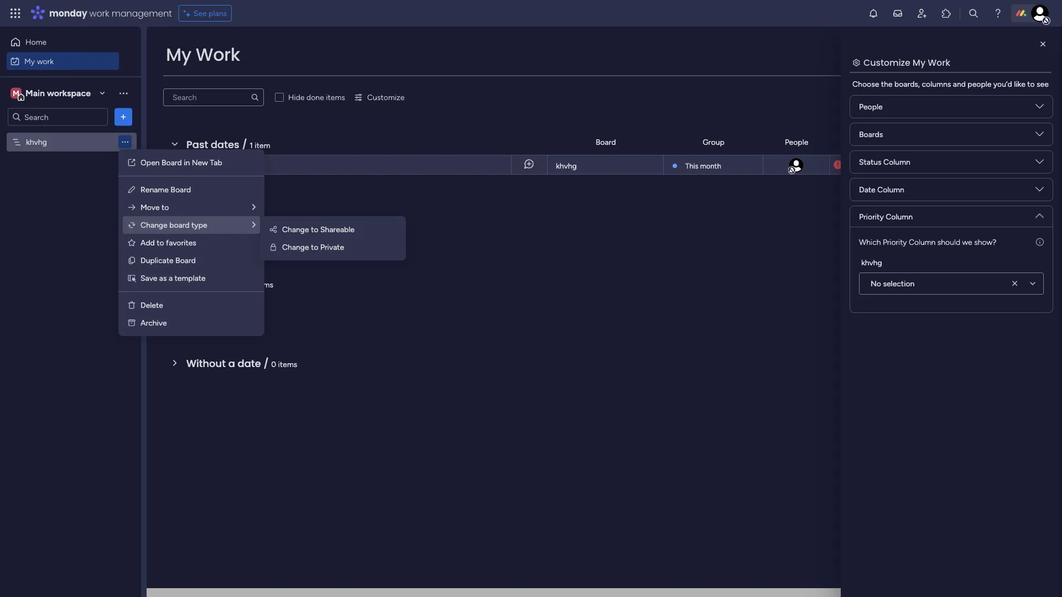 Task type: vqa. For each thing, say whether or not it's contained in the screenshot.
Later
no



Task type: locate. For each thing, give the bounding box(es) containing it.
khvhg for khvhg link
[[556, 161, 577, 171]]

khvhg
[[26, 138, 47, 147], [556, 161, 577, 171], [862, 258, 883, 267]]

0
[[228, 200, 233, 210], [245, 240, 250, 250], [247, 280, 252, 289], [271, 360, 276, 369]]

board
[[596, 138, 616, 147], [162, 158, 182, 167], [171, 185, 191, 195], [176, 256, 196, 265]]

save as a template
[[141, 274, 206, 283]]

1 horizontal spatial 1
[[250, 141, 253, 150]]

work
[[196, 42, 240, 67], [928, 56, 951, 69]]

items down change to private icon
[[254, 280, 273, 289]]

1 vertical spatial customize
[[367, 93, 405, 102]]

2 list arrow image from the top
[[252, 221, 256, 229]]

work right "monday"
[[89, 7, 109, 19]]

my work
[[24, 56, 54, 66]]

my down see plans button in the left of the page
[[166, 42, 191, 67]]

date down 15,
[[860, 185, 876, 195]]

/ for this week /
[[238, 237, 243, 251]]

work
[[89, 7, 109, 19], [37, 56, 54, 66]]

priority column
[[860, 212, 913, 221]]

work down plans
[[196, 42, 240, 67]]

board left "in"
[[162, 158, 182, 167]]

3 dapulse dropdown down arrow image from the top
[[1036, 158, 1044, 170]]

0 vertical spatial a
[[169, 274, 173, 283]]

date up 15,
[[861, 138, 877, 147]]

this
[[686, 162, 699, 170], [187, 237, 207, 251]]

Search in workspace field
[[23, 111, 92, 123]]

my down 'home'
[[24, 56, 35, 66]]

4 dapulse dropdown down arrow image from the top
[[1036, 185, 1044, 198]]

change
[[141, 221, 168, 230], [282, 225, 309, 234], [282, 243, 309, 252]]

favorites
[[166, 238, 196, 248]]

inbox image
[[893, 8, 904, 19]]

help image
[[993, 8, 1004, 19]]

change board type image
[[127, 221, 136, 230]]

change for change board type
[[141, 221, 168, 230]]

0 vertical spatial priority
[[1012, 138, 1036, 147]]

1 horizontal spatial work
[[928, 56, 951, 69]]

1 horizontal spatial customize
[[864, 56, 911, 69]]

0 vertical spatial khvhg
[[26, 138, 47, 147]]

my up boards,
[[913, 56, 926, 69]]

rename board image
[[127, 185, 136, 194]]

khvhg group
[[860, 257, 1044, 295]]

invite members image
[[917, 8, 928, 19]]

move to image
[[127, 203, 136, 212]]

0 horizontal spatial my
[[24, 56, 35, 66]]

this left month
[[686, 162, 699, 170]]

a left date
[[228, 357, 235, 371]]

list arrow image
[[252, 203, 256, 211], [252, 221, 256, 229]]

date for date
[[861, 138, 877, 147]]

0 vertical spatial customize
[[864, 56, 911, 69]]

work for monday
[[89, 7, 109, 19]]

past
[[187, 138, 208, 152]]

customize for customize my work
[[864, 56, 911, 69]]

work up columns
[[928, 56, 951, 69]]

1 left tab
[[207, 161, 210, 170]]

0 down this week / 0 items
[[247, 280, 252, 289]]

customize button
[[350, 89, 409, 106]]

column down date column
[[886, 212, 913, 221]]

1 vertical spatial list arrow image
[[252, 221, 256, 229]]

to for favorites
[[157, 238, 164, 248]]

0 vertical spatial people
[[860, 102, 883, 112]]

0 horizontal spatial work
[[196, 42, 240, 67]]

1 list arrow image from the top
[[252, 203, 256, 211]]

people down choose
[[860, 102, 883, 112]]

workspace
[[47, 88, 91, 99]]

customize for customize
[[367, 93, 405, 102]]

2 vertical spatial khvhg
[[862, 258, 883, 267]]

list arrow image up this week / 0 items
[[252, 203, 256, 211]]

1 horizontal spatial work
[[89, 7, 109, 19]]

past dates / 1 item
[[187, 138, 270, 152]]

the
[[882, 79, 893, 89]]

this down type
[[187, 237, 207, 251]]

0 up this week / 0 items
[[228, 200, 233, 210]]

search image
[[251, 93, 260, 102]]

to up change to private at the left top of the page
[[311, 225, 319, 234]]

status
[[935, 138, 958, 147], [860, 157, 882, 167]]

1 vertical spatial 1
[[207, 161, 210, 170]]

to right like
[[1028, 79, 1035, 89]]

0 right date
[[271, 360, 276, 369]]

0 items
[[228, 200, 254, 210]]

month
[[701, 162, 722, 170]]

archive image
[[127, 319, 136, 328]]

customize my work
[[864, 56, 951, 69]]

m
[[13, 89, 19, 98]]

hide
[[288, 93, 305, 102]]

duplicate board image
[[127, 256, 136, 265]]

monday work management
[[49, 7, 172, 19]]

0 vertical spatial 1
[[250, 141, 253, 150]]

2 horizontal spatial khvhg
[[862, 258, 883, 267]]

0 vertical spatial work
[[89, 7, 109, 19]]

week
[[209, 237, 235, 251], [211, 277, 237, 291]]

work down 'home'
[[37, 56, 54, 66]]

duplicate board
[[141, 256, 196, 265]]

boards
[[860, 130, 884, 139]]

09:00
[[874, 161, 894, 169]]

to
[[1028, 79, 1035, 89], [162, 203, 169, 212], [311, 225, 319, 234], [157, 238, 164, 248], [311, 243, 319, 252]]

status for status
[[935, 138, 958, 147]]

items right date
[[278, 360, 297, 369]]

board down favorites
[[176, 256, 196, 265]]

1 horizontal spatial this
[[686, 162, 699, 170]]

search everything image
[[969, 8, 980, 19]]

to for shareable
[[311, 225, 319, 234]]

2 dapulse dropdown down arrow image from the top
[[1036, 130, 1044, 143]]

customize inside customize button
[[367, 93, 405, 102]]

0 horizontal spatial status
[[860, 157, 882, 167]]

2 horizontal spatial my
[[913, 56, 926, 69]]

columns
[[922, 79, 952, 89]]

1 vertical spatial date
[[860, 185, 876, 195]]

which
[[860, 237, 881, 247]]

0 inside without a date / 0 items
[[271, 360, 276, 369]]

1 vertical spatial status
[[860, 157, 882, 167]]

home button
[[7, 33, 119, 51]]

people up gary orlando image
[[785, 138, 809, 147]]

a right as
[[169, 274, 173, 283]]

option
[[0, 132, 141, 134]]

column right 15,
[[884, 157, 911, 167]]

plans
[[209, 9, 227, 18]]

without
[[187, 357, 226, 371]]

change down move to
[[141, 221, 168, 230]]

week right next
[[211, 277, 237, 291]]

items up this week / 0 items
[[235, 200, 254, 210]]

/ left item
[[242, 138, 247, 152]]

and
[[954, 79, 966, 89]]

0 horizontal spatial people
[[785, 138, 809, 147]]

items inside this week / 0 items
[[252, 240, 272, 250]]

board up khvhg link
[[596, 138, 616, 147]]

priority for priority
[[1012, 138, 1036, 147]]

khvhg inside group
[[862, 258, 883, 267]]

khvhg heading
[[862, 257, 883, 268]]

date column
[[860, 185, 905, 195]]

/ left change to private icon
[[238, 237, 243, 251]]

boards,
[[895, 79, 920, 89]]

work inside main content
[[928, 56, 951, 69]]

shareable
[[320, 225, 355, 234]]

management
[[112, 7, 172, 19]]

0 vertical spatial date
[[861, 138, 877, 147]]

0 horizontal spatial 1
[[207, 161, 210, 170]]

0 vertical spatial week
[[209, 237, 235, 251]]

people
[[860, 102, 883, 112], [785, 138, 809, 147]]

week up next week / 0 items
[[209, 237, 235, 251]]

1 horizontal spatial khvhg
[[556, 161, 577, 171]]

private
[[320, 243, 344, 252]]

priority
[[1012, 138, 1036, 147], [860, 212, 884, 221], [883, 237, 907, 247]]

1 vertical spatial priority
[[860, 212, 884, 221]]

rename board
[[141, 185, 191, 195]]

0 horizontal spatial work
[[37, 56, 54, 66]]

1 horizontal spatial status
[[935, 138, 958, 147]]

0 inside this week / 0 items
[[245, 240, 250, 250]]

1 horizontal spatial a
[[228, 357, 235, 371]]

board right rename
[[171, 185, 191, 195]]

0 horizontal spatial khvhg
[[26, 138, 47, 147]]

column down 09:00
[[878, 185, 905, 195]]

change to shareable
[[282, 225, 355, 234]]

items
[[326, 93, 345, 102], [235, 200, 254, 210], [252, 240, 272, 250], [254, 280, 273, 289], [278, 360, 297, 369]]

None search field
[[163, 89, 264, 106]]

group
[[703, 138, 725, 147]]

dapulse dropdown down arrow image for date column
[[1036, 185, 1044, 198]]

date for date column
[[860, 185, 876, 195]]

1 vertical spatial work
[[37, 56, 54, 66]]

should
[[938, 237, 961, 247]]

/ right date
[[264, 357, 269, 371]]

change right change to private icon
[[282, 243, 309, 252]]

column left should
[[909, 237, 936, 247]]

this month
[[686, 162, 722, 170]]

1 vertical spatial week
[[211, 277, 237, 291]]

to inside main content
[[1028, 79, 1035, 89]]

done
[[307, 93, 324, 102]]

workspace image
[[11, 87, 22, 99]]

/ down this week / 0 items
[[240, 277, 245, 291]]

a
[[169, 274, 173, 283], [228, 357, 235, 371]]

change right change to shareable icon
[[282, 225, 309, 234]]

0 vertical spatial this
[[686, 162, 699, 170]]

0 left change to private icon
[[245, 240, 250, 250]]

khvhg inside list box
[[26, 138, 47, 147]]

list arrow image left change to shareable icon
[[252, 221, 256, 229]]

Filter dashboard by text search field
[[163, 89, 264, 106]]

1 vertical spatial people
[[785, 138, 809, 147]]

workspace options image
[[118, 88, 129, 99]]

save as a template image
[[127, 274, 136, 283]]

this week / 0 items
[[187, 237, 272, 251]]

work inside button
[[37, 56, 54, 66]]

main content containing past dates /
[[147, 27, 1063, 598]]

1 horizontal spatial my
[[166, 42, 191, 67]]

0 vertical spatial list arrow image
[[252, 203, 256, 211]]

v2 info image
[[1037, 236, 1044, 248]]

gary orlando image
[[1032, 4, 1049, 22]]

add to favorites
[[141, 238, 196, 248]]

column
[[884, 157, 911, 167], [878, 185, 905, 195], [886, 212, 913, 221], [909, 237, 936, 247]]

/ for past dates /
[[242, 138, 247, 152]]

1 vertical spatial this
[[187, 237, 207, 251]]

you'd
[[994, 79, 1013, 89]]

0 horizontal spatial customize
[[367, 93, 405, 102]]

to left private
[[311, 243, 319, 252]]

0 horizontal spatial this
[[187, 237, 207, 251]]

items down change to shareable icon
[[252, 240, 272, 250]]

1 vertical spatial a
[[228, 357, 235, 371]]

select product image
[[10, 8, 21, 19]]

1 dapulse dropdown down arrow image from the top
[[1036, 102, 1044, 115]]

0 vertical spatial status
[[935, 138, 958, 147]]

main content
[[147, 27, 1063, 598]]

my
[[166, 42, 191, 67], [913, 56, 926, 69], [24, 56, 35, 66]]

1 horizontal spatial people
[[860, 102, 883, 112]]

date
[[861, 138, 877, 147], [860, 185, 876, 195]]

we
[[963, 237, 973, 247]]

home
[[25, 37, 47, 47]]

1 left item
[[250, 141, 253, 150]]

to right add
[[157, 238, 164, 248]]

main
[[25, 88, 45, 99]]

my inside button
[[24, 56, 35, 66]]

dapulse dropdown down arrow image
[[1036, 102, 1044, 115], [1036, 130, 1044, 143], [1036, 158, 1044, 170], [1036, 185, 1044, 198]]

status column
[[860, 157, 911, 167]]

/
[[242, 138, 247, 152], [238, 237, 243, 251], [240, 277, 245, 291], [264, 357, 269, 371]]

1 vertical spatial khvhg
[[556, 161, 577, 171]]



Task type: describe. For each thing, give the bounding box(es) containing it.
list arrow image for change board type
[[252, 221, 256, 229]]

without a date / 0 items
[[187, 357, 297, 371]]

dapulse dropdown down arrow image for boards
[[1036, 130, 1044, 143]]

week for this
[[209, 237, 235, 251]]

board inside main content
[[596, 138, 616, 147]]

duplicate
[[141, 256, 174, 265]]

next week / 0 items
[[187, 277, 273, 291]]

to for private
[[311, 243, 319, 252]]

notifications image
[[868, 8, 879, 19]]

column for priority column
[[886, 212, 913, 221]]

dapulse dropdown down arrow image
[[1036, 208, 1044, 220]]

column for date column
[[878, 185, 905, 195]]

nov 15, 09:00 am
[[848, 161, 907, 169]]

change to private image
[[269, 243, 278, 252]]

this for week
[[187, 237, 207, 251]]

week for next
[[211, 277, 237, 291]]

in
[[184, 158, 190, 167]]

workspace selection element
[[11, 87, 92, 101]]

see
[[1037, 79, 1049, 89]]

open board in new tab image
[[127, 158, 136, 167]]

choose the boards, columns and people you'd like to see
[[853, 79, 1049, 89]]

tab
[[210, 158, 222, 167]]

no selection
[[871, 279, 915, 289]]

0 inside next week / 0 items
[[247, 280, 252, 289]]

new
[[192, 158, 208, 167]]

see plans button
[[179, 5, 232, 22]]

people
[[968, 79, 992, 89]]

date
[[238, 357, 261, 371]]

type
[[192, 221, 207, 230]]

like
[[1015, 79, 1026, 89]]

hide done items
[[288, 93, 345, 102]]

this for month
[[686, 162, 699, 170]]

project 1
[[180, 161, 210, 170]]

next
[[187, 277, 209, 291]]

main workspace
[[25, 88, 91, 99]]

change board type
[[141, 221, 207, 230]]

am
[[896, 161, 907, 169]]

nov
[[848, 161, 862, 169]]

my work
[[166, 42, 240, 67]]

options image
[[118, 112, 129, 123]]

move
[[141, 203, 160, 212]]

see plans
[[194, 9, 227, 18]]

board
[[169, 221, 190, 230]]

my work button
[[7, 52, 119, 70]]

save
[[141, 274, 157, 283]]

items inside next week / 0 items
[[254, 280, 273, 289]]

item
[[255, 141, 270, 150]]

priority for priority column
[[860, 212, 884, 221]]

board for rename board
[[171, 185, 191, 195]]

dates
[[211, 138, 240, 152]]

monday
[[49, 7, 87, 19]]

status for status column
[[860, 157, 882, 167]]

change for change to shareable
[[282, 225, 309, 234]]

column for status column
[[884, 157, 911, 167]]

move to
[[141, 203, 169, 212]]

dapulse dropdown down arrow image for status column
[[1036, 158, 1044, 170]]

see
[[194, 9, 207, 18]]

change to shareable image
[[269, 225, 278, 234]]

to right move
[[162, 203, 169, 212]]

2 vertical spatial priority
[[883, 237, 907, 247]]

khvhg list box
[[0, 131, 141, 301]]

v2 overdue deadline image
[[834, 160, 843, 170]]

1 inside past dates / 1 item
[[250, 141, 253, 150]]

open board in new tab
[[141, 158, 222, 167]]

gary orlando image
[[788, 157, 805, 174]]

/ for next week /
[[240, 277, 245, 291]]

open
[[141, 158, 160, 167]]

delete image
[[127, 301, 136, 310]]

selection
[[884, 279, 915, 289]]

change for change to private
[[282, 243, 309, 252]]

rename
[[141, 185, 169, 195]]

board for open board in new tab
[[162, 158, 182, 167]]

add
[[141, 238, 155, 248]]

dapulse dropdown down arrow image for people
[[1036, 102, 1044, 115]]

my for my work
[[24, 56, 35, 66]]

board for duplicate board
[[176, 256, 196, 265]]

add to favorites image
[[127, 239, 136, 247]]

my for my work
[[166, 42, 191, 67]]

work for my
[[37, 56, 54, 66]]

no
[[871, 279, 882, 289]]

template
[[175, 274, 206, 283]]

khvhg for khvhg group
[[862, 258, 883, 267]]

0 horizontal spatial a
[[169, 274, 173, 283]]

which priority column should we show?
[[860, 237, 997, 247]]

change to private
[[282, 243, 344, 252]]

apps image
[[941, 8, 953, 19]]

project
[[180, 161, 205, 170]]

show?
[[975, 237, 997, 247]]

items right the "done"
[[326, 93, 345, 102]]

15,
[[864, 161, 872, 169]]

as
[[159, 274, 167, 283]]

archive
[[141, 319, 167, 328]]

khvhg link
[[555, 156, 657, 175]]

choose
[[853, 79, 880, 89]]

delete
[[141, 301, 163, 310]]

list arrow image for move to
[[252, 203, 256, 211]]

items inside without a date / 0 items
[[278, 360, 297, 369]]



